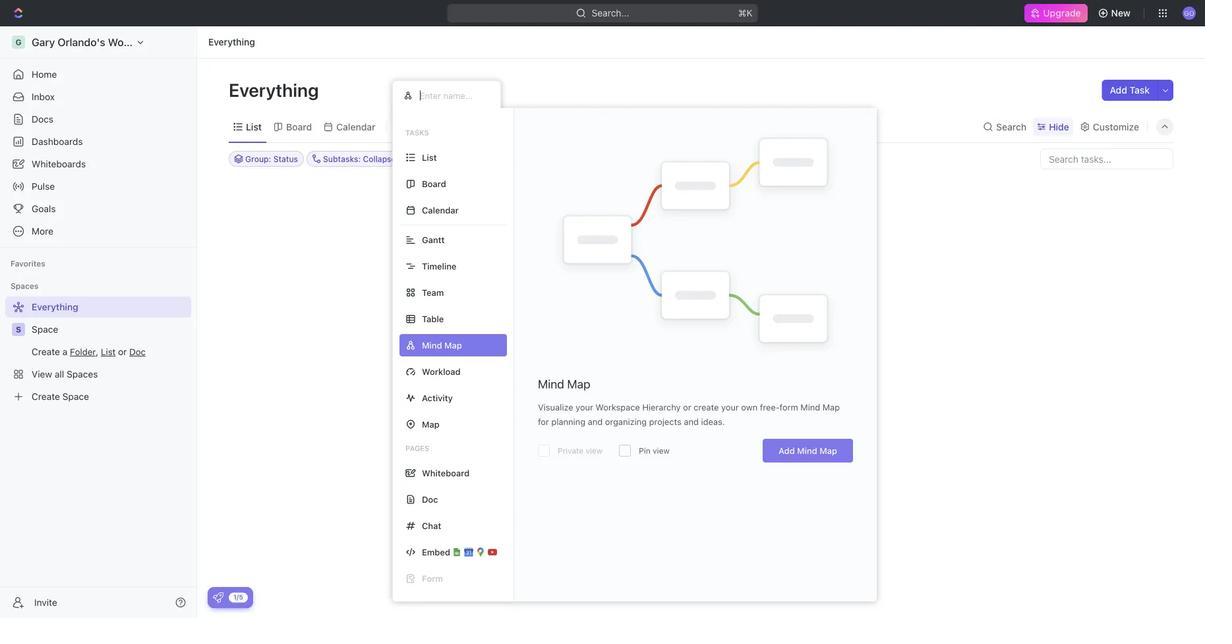 Task type: locate. For each thing, give the bounding box(es) containing it.
add left task
[[1110, 85, 1127, 96]]

1 horizontal spatial and
[[684, 417, 699, 427]]

0 horizontal spatial board
[[286, 121, 312, 132]]

create
[[687, 442, 718, 455]]

board link
[[283, 118, 312, 136]]

0 vertical spatial list
[[246, 121, 262, 132]]

1 vertical spatial add
[[779, 446, 795, 456]]

mind
[[538, 377, 564, 391], [801, 403, 820, 412], [797, 446, 817, 456]]

1 horizontal spatial list
[[422, 153, 437, 163]]

onboarding checklist button element
[[213, 593, 224, 603]]

view button
[[392, 111, 435, 142]]

1 vertical spatial hide
[[684, 154, 702, 164]]

0 horizontal spatial your
[[576, 403, 593, 412]]

visualize
[[538, 403, 573, 412]]

2 horizontal spatial list
[[730, 442, 747, 455]]

pulse
[[32, 181, 55, 192]]

whiteboards
[[32, 159, 86, 169]]

home
[[32, 69, 57, 80]]

map inside visualize your workspace hierarchy or create your own free-form mind map for planning and organizing projects and ideas.
[[823, 403, 840, 412]]

0 horizontal spatial hide
[[684, 154, 702, 164]]

list
[[246, 121, 262, 132], [422, 153, 437, 163], [730, 442, 747, 455]]

add inside button
[[1110, 85, 1127, 96]]

own
[[741, 403, 758, 412]]

task
[[1130, 85, 1150, 96]]

1 view from the left
[[586, 446, 603, 456]]

mind right get
[[797, 446, 817, 456]]

map up visualize
[[567, 377, 590, 391]]

⌘k
[[738, 8, 753, 18]]

view
[[409, 121, 430, 132]]

view right pin
[[653, 446, 670, 456]]

and down the or
[[684, 417, 699, 427]]

map right form
[[823, 403, 840, 412]]

add for add task
[[1110, 85, 1127, 96]]

search button
[[979, 118, 1031, 136]]

0 vertical spatial hide
[[1049, 121, 1069, 132]]

goals
[[32, 203, 56, 214]]

docs link
[[5, 109, 191, 130]]

0 vertical spatial add
[[1110, 85, 1127, 96]]

board
[[286, 121, 312, 132], [422, 179, 446, 189]]

1 horizontal spatial your
[[721, 403, 739, 412]]

0 horizontal spatial list
[[246, 121, 262, 132]]

a
[[721, 442, 727, 455]]

view button
[[392, 118, 435, 136]]

add task button
[[1102, 80, 1158, 101]]

0 vertical spatial everything
[[208, 37, 255, 47]]

everything
[[208, 37, 255, 47], [229, 79, 323, 101]]

hierarchy
[[642, 403, 681, 412]]

list down the tasks
[[422, 153, 437, 163]]

to
[[749, 442, 759, 455]]

Search tasks... text field
[[1041, 149, 1173, 169]]

1 horizontal spatial view
[[653, 446, 670, 456]]

your up the planning
[[576, 403, 593, 412]]

table
[[422, 314, 444, 324]]

free-
[[760, 403, 780, 412]]

2 view from the left
[[653, 446, 670, 456]]

0 vertical spatial calendar
[[336, 121, 376, 132]]

add
[[1110, 85, 1127, 96], [779, 446, 795, 456]]

1 horizontal spatial board
[[422, 179, 446, 189]]

hide button
[[1033, 118, 1073, 136]]

doc
[[422, 495, 438, 505]]

1 horizontal spatial calendar
[[422, 205, 459, 215]]

docs
[[32, 114, 53, 125]]

everything link
[[205, 34, 258, 50]]

map
[[567, 377, 590, 391], [823, 403, 840, 412], [422, 420, 440, 430], [820, 446, 837, 456]]

1 horizontal spatial add
[[1110, 85, 1127, 96]]

chat
[[422, 521, 441, 531]]

pin view
[[639, 446, 670, 456]]

hide
[[1049, 121, 1069, 132], [684, 154, 702, 164]]

board down the tasks
[[422, 179, 446, 189]]

and
[[588, 417, 603, 427], [684, 417, 699, 427]]

form
[[780, 403, 798, 412]]

0 horizontal spatial calendar
[[336, 121, 376, 132]]

upgrade link
[[1025, 4, 1088, 22]]

favorites button
[[5, 256, 51, 272]]

and up 'this'
[[588, 417, 603, 427]]

0 horizontal spatial view
[[586, 446, 603, 456]]

add for add mind map
[[779, 446, 795, 456]]

1 horizontal spatial hide
[[1049, 121, 1069, 132]]

add mind map
[[779, 446, 837, 456]]

1 vertical spatial board
[[422, 179, 446, 189]]

your
[[576, 403, 593, 412], [721, 403, 739, 412]]

0 horizontal spatial and
[[588, 417, 603, 427]]

2 vertical spatial mind
[[797, 446, 817, 456]]

form
[[422, 574, 443, 584]]

calendar left view dropdown button
[[336, 121, 376, 132]]

list left board link
[[246, 121, 262, 132]]

calendar up gantt on the top left of page
[[422, 205, 459, 215]]

0 horizontal spatial add
[[779, 446, 795, 456]]

onboarding checklist button image
[[213, 593, 224, 603]]

1 vertical spatial mind
[[801, 403, 820, 412]]

space
[[32, 324, 58, 335]]

goals link
[[5, 198, 191, 220]]

view
[[586, 446, 603, 456], [653, 446, 670, 456]]

spaces
[[11, 282, 38, 291]]

view right private
[[586, 446, 603, 456]]

calendar link
[[334, 118, 376, 136]]

mind right form
[[801, 403, 820, 412]]

planning
[[551, 417, 586, 427]]

2 and from the left
[[684, 417, 699, 427]]

calendar
[[336, 121, 376, 132], [422, 205, 459, 215]]

mind up visualize
[[538, 377, 564, 391]]

activity
[[422, 393, 453, 403]]

dashboards link
[[5, 131, 191, 152]]

0 vertical spatial board
[[286, 121, 312, 132]]

map right started.
[[820, 446, 837, 456]]

add right get
[[779, 446, 795, 456]]

0 vertical spatial mind
[[538, 377, 564, 391]]

workspace
[[596, 403, 640, 412]]

list link
[[243, 118, 262, 136]]

gantt
[[422, 235, 445, 245]]

board right list link
[[286, 121, 312, 132]]

space link
[[32, 319, 189, 340]]

hide button
[[679, 151, 707, 167]]

list right a
[[730, 442, 747, 455]]

upgrade
[[1043, 8, 1081, 18]]

2 vertical spatial list
[[730, 442, 747, 455]]

1 your from the left
[[576, 403, 593, 412]]

your left own
[[721, 403, 739, 412]]

timeline
[[422, 261, 457, 271]]



Task type: describe. For each thing, give the bounding box(es) containing it.
or
[[683, 403, 691, 412]]

new button
[[1093, 3, 1139, 24]]

invite
[[34, 597, 57, 608]]

add task
[[1110, 85, 1150, 96]]

view for private view
[[586, 446, 603, 456]]

hide inside button
[[684, 154, 702, 164]]

organizing
[[605, 417, 647, 427]]

1 vertical spatial calendar
[[422, 205, 459, 215]]

1 vertical spatial everything
[[229, 79, 323, 101]]

ideas.
[[701, 417, 725, 427]]

started.
[[780, 442, 817, 455]]

get
[[762, 442, 777, 455]]

pin
[[639, 446, 651, 456]]

space, , element
[[12, 323, 25, 336]]

Enter name... field
[[419, 90, 490, 101]]

dashboards
[[32, 136, 83, 147]]

private
[[558, 446, 584, 456]]

create
[[694, 403, 719, 412]]

folder
[[608, 442, 638, 455]]

whiteboards link
[[5, 154, 191, 175]]

projects
[[649, 417, 682, 427]]

1 vertical spatial list
[[422, 153, 437, 163]]

for
[[538, 417, 549, 427]]

mind inside visualize your workspace hierarchy or create your own free-form mind map for planning and organizing projects and ideas.
[[801, 403, 820, 412]]

this
[[585, 442, 605, 455]]

team
[[422, 288, 444, 298]]

pulse link
[[5, 176, 191, 197]]

s
[[16, 325, 21, 334]]

mind map
[[538, 377, 590, 391]]

1 and from the left
[[588, 417, 603, 427]]

empty.
[[652, 442, 684, 455]]

1/5
[[233, 594, 243, 601]]

inbox
[[32, 91, 55, 102]]

visualize your workspace hierarchy or create your own free-form mind map for planning and organizing projects and ideas.
[[538, 403, 840, 427]]

tasks
[[405, 129, 429, 137]]

search
[[996, 121, 1027, 132]]

map down activity
[[422, 420, 440, 430]]

pages
[[405, 444, 429, 453]]

home link
[[5, 64, 191, 85]]

inbox link
[[5, 86, 191, 107]]

workload
[[422, 367, 461, 377]]

new
[[1111, 8, 1131, 18]]

favorites
[[11, 259, 45, 268]]

sidebar navigation
[[0, 26, 197, 618]]

search...
[[592, 8, 629, 18]]

2 your from the left
[[721, 403, 739, 412]]

this folder is empty. create a list to get started.
[[585, 442, 817, 455]]

private view
[[558, 446, 603, 456]]

customize button
[[1076, 118, 1143, 136]]

hide inside dropdown button
[[1049, 121, 1069, 132]]

whiteboard
[[422, 468, 470, 478]]

view for pin view
[[653, 446, 670, 456]]

embed
[[422, 548, 450, 557]]

customize
[[1093, 121, 1139, 132]]

is
[[641, 442, 649, 455]]



Task type: vqa. For each thing, say whether or not it's contained in the screenshot.
2nd and from right
yes



